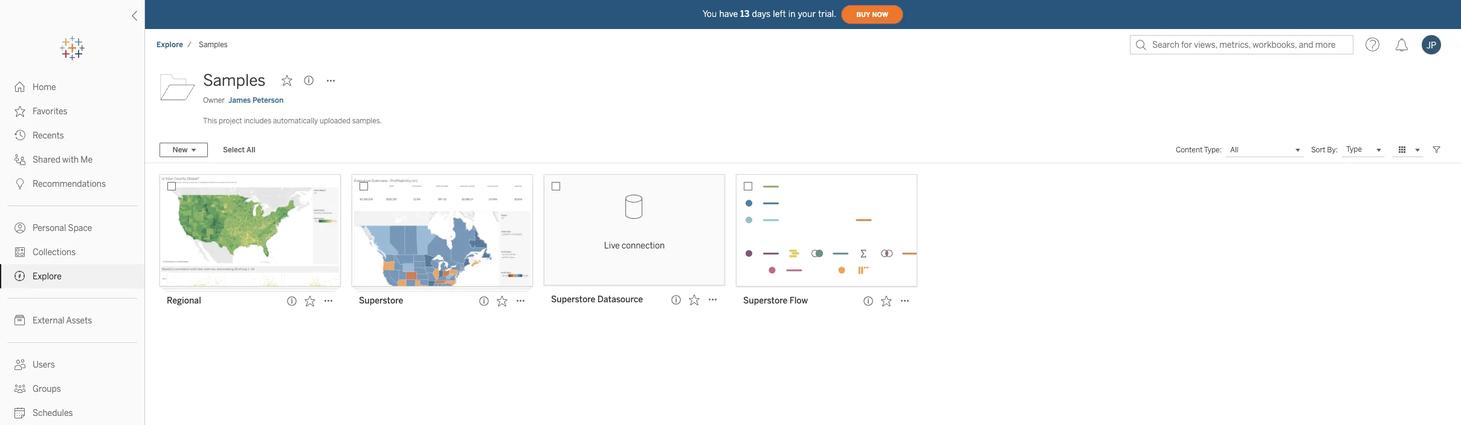 Task type: vqa. For each thing, say whether or not it's contained in the screenshot.
TYPE
no



Task type: locate. For each thing, give the bounding box(es) containing it.
james
[[229, 96, 251, 105]]

by text only_f5he34f image inside schedules link
[[15, 407, 25, 418]]

groups
[[33, 384, 61, 394]]

home link
[[0, 75, 144, 99]]

by text only_f5he34f image left shared
[[15, 154, 25, 165]]

samples
[[199, 41, 228, 49], [203, 71, 266, 90]]

2 horizontal spatial superstore
[[744, 296, 788, 306]]

1 horizontal spatial explore
[[157, 41, 183, 49]]

you
[[703, 9, 717, 19]]

0 horizontal spatial explore
[[33, 271, 62, 282]]

by:
[[1328, 146, 1339, 154]]

4 by text only_f5he34f image from the top
[[15, 407, 25, 418]]

by text only_f5he34f image left personal
[[15, 222, 25, 233]]

by text only_f5he34f image inside external assets link
[[15, 315, 25, 326]]

owner james peterson
[[203, 96, 284, 105]]

recents link
[[0, 123, 144, 148]]

select all button
[[215, 143, 263, 157]]

uploaded
[[320, 117, 351, 125]]

by text only_f5he34f image inside the 'recommendations' link
[[15, 178, 25, 189]]

13
[[741, 9, 750, 19]]

by text only_f5he34f image inside 'collections' link
[[15, 247, 25, 258]]

1 by text only_f5he34f image from the top
[[15, 82, 25, 92]]

sort by:
[[1312, 146, 1339, 154]]

recommendations link
[[0, 172, 144, 196]]

1 vertical spatial explore
[[33, 271, 62, 282]]

8 by text only_f5he34f image from the top
[[15, 383, 25, 394]]

left
[[773, 9, 786, 19]]

new
[[173, 146, 188, 154]]

project
[[219, 117, 242, 125]]

2 by text only_f5he34f image from the top
[[15, 222, 25, 233]]

by text only_f5he34f image left favorites
[[15, 106, 25, 117]]

by text only_f5he34f image left users
[[15, 359, 25, 370]]

superstore datasource
[[551, 294, 643, 305]]

explore left /
[[157, 41, 183, 49]]

by text only_f5he34f image
[[15, 154, 25, 165], [15, 222, 25, 233], [15, 247, 25, 258], [15, 407, 25, 418]]

superstore flow
[[744, 296, 808, 306]]

in
[[789, 9, 796, 19]]

by text only_f5he34f image for personal space
[[15, 222, 25, 233]]

4 by text only_f5he34f image from the top
[[15, 178, 25, 189]]

peterson
[[253, 96, 284, 105]]

connection
[[622, 241, 665, 251]]

1 horizontal spatial superstore
[[551, 294, 596, 305]]

favorites link
[[0, 99, 144, 123]]

by text only_f5he34f image for home
[[15, 82, 25, 92]]

1 vertical spatial explore link
[[0, 264, 144, 288]]

all
[[247, 146, 256, 154]]

samples.
[[352, 117, 382, 125]]

by text only_f5he34f image for recents
[[15, 130, 25, 141]]

3 by text only_f5he34f image from the top
[[15, 247, 25, 258]]

superstore
[[551, 294, 596, 305], [359, 296, 403, 306], [744, 296, 788, 306]]

flow
[[790, 296, 808, 306]]

0 vertical spatial samples
[[199, 41, 228, 49]]

0 horizontal spatial superstore
[[359, 296, 403, 306]]

explore inside main navigation. press the up and down arrow keys to access links. element
[[33, 271, 62, 282]]

select all
[[223, 146, 256, 154]]

schedules
[[33, 408, 73, 418]]

shared
[[33, 155, 60, 165]]

with
[[62, 155, 79, 165]]

by text only_f5he34f image for external assets
[[15, 315, 25, 326]]

0 horizontal spatial explore link
[[0, 264, 144, 288]]

1 by text only_f5he34f image from the top
[[15, 154, 25, 165]]

buy now
[[857, 11, 889, 18]]

samples up the james
[[203, 71, 266, 90]]

by text only_f5he34f image left schedules at the left of the page
[[15, 407, 25, 418]]

explore for explore /
[[157, 41, 183, 49]]

project image
[[160, 68, 196, 105]]

by text only_f5he34f image down 'collections' link
[[15, 271, 25, 282]]

0 vertical spatial explore link
[[156, 40, 184, 50]]

buy now button
[[842, 5, 904, 24]]

explore link down collections
[[0, 264, 144, 288]]

schedules link
[[0, 401, 144, 425]]

by text only_f5he34f image inside recents link
[[15, 130, 25, 141]]

by text only_f5he34f image left collections
[[15, 247, 25, 258]]

2 by text only_f5he34f image from the top
[[15, 106, 25, 117]]

by text only_f5he34f image left recommendations
[[15, 178, 25, 189]]

5 by text only_f5he34f image from the top
[[15, 271, 25, 282]]

0 vertical spatial explore
[[157, 41, 183, 49]]

explore /
[[157, 41, 192, 49]]

7 by text only_f5he34f image from the top
[[15, 359, 25, 370]]

by text only_f5he34f image for schedules
[[15, 407, 25, 418]]

james peterson link
[[229, 95, 284, 106]]

me
[[81, 155, 93, 165]]

regional
[[167, 296, 201, 306]]

by text only_f5he34f image left home
[[15, 82, 25, 92]]

/
[[188, 41, 192, 49]]

content
[[1176, 146, 1203, 154]]

recents
[[33, 131, 64, 141]]

collections
[[33, 247, 76, 258]]

by text only_f5he34f image inside shared with me link
[[15, 154, 25, 165]]

3 by text only_f5he34f image from the top
[[15, 130, 25, 141]]

explore down collections
[[33, 271, 62, 282]]

by text only_f5he34f image left groups
[[15, 383, 25, 394]]

this
[[203, 117, 217, 125]]

by text only_f5he34f image left external
[[15, 315, 25, 326]]

by text only_f5he34f image
[[15, 82, 25, 92], [15, 106, 25, 117], [15, 130, 25, 141], [15, 178, 25, 189], [15, 271, 25, 282], [15, 315, 25, 326], [15, 359, 25, 370], [15, 383, 25, 394]]

by text only_f5he34f image inside groups link
[[15, 383, 25, 394]]

by text only_f5he34f image for recommendations
[[15, 178, 25, 189]]

by text only_f5he34f image inside favorites link
[[15, 106, 25, 117]]

superstore for superstore flow
[[744, 296, 788, 306]]

samples right /
[[199, 41, 228, 49]]

explore
[[157, 41, 183, 49], [33, 271, 62, 282]]

by text only_f5he34f image for favorites
[[15, 106, 25, 117]]

by text only_f5he34f image inside personal space link
[[15, 222, 25, 233]]

by text only_f5he34f image inside "users" link
[[15, 359, 25, 370]]

main navigation. press the up and down arrow keys to access links. element
[[0, 75, 144, 425]]

explore link left /
[[156, 40, 184, 50]]

by text only_f5he34f image for users
[[15, 359, 25, 370]]

by text only_f5he34f image inside home link
[[15, 82, 25, 92]]

external assets
[[33, 316, 92, 326]]

by text only_f5he34f image left recents
[[15, 130, 25, 141]]

6 by text only_f5he34f image from the top
[[15, 315, 25, 326]]

explore link
[[156, 40, 184, 50], [0, 264, 144, 288]]



Task type: describe. For each thing, give the bounding box(es) containing it.
new button
[[160, 143, 208, 157]]

shared with me link
[[0, 148, 144, 172]]

this project includes automatically uploaded samples.
[[203, 117, 382, 125]]

users
[[33, 360, 55, 370]]

days
[[752, 9, 771, 19]]

you have 13 days left in your trial.
[[703, 9, 837, 19]]

select
[[223, 146, 245, 154]]

by text only_f5he34f image for groups
[[15, 383, 25, 394]]

live connection
[[604, 241, 665, 251]]

superstore for superstore datasource
[[551, 294, 596, 305]]

content type:
[[1176, 146, 1222, 154]]

by text only_f5he34f image for collections
[[15, 247, 25, 258]]

collections link
[[0, 240, 144, 264]]

sort
[[1312, 146, 1326, 154]]

live
[[604, 241, 620, 251]]

personal space
[[33, 223, 92, 233]]

type:
[[1205, 146, 1222, 154]]

1 horizontal spatial explore link
[[156, 40, 184, 50]]

now
[[873, 11, 889, 18]]

external
[[33, 316, 64, 326]]

by text only_f5he34f image for shared with me
[[15, 154, 25, 165]]

users link
[[0, 352, 144, 377]]

have
[[720, 9, 738, 19]]

samples element
[[195, 41, 231, 49]]

datasource
[[598, 294, 643, 305]]

by text only_f5he34f image for explore
[[15, 271, 25, 282]]

navigation panel element
[[0, 36, 144, 425]]

automatically
[[273, 117, 318, 125]]

shared with me
[[33, 155, 93, 165]]

explore for explore
[[33, 271, 62, 282]]

1 vertical spatial samples
[[203, 71, 266, 90]]

your
[[798, 9, 816, 19]]

space
[[68, 223, 92, 233]]

owner
[[203, 96, 225, 105]]

recommendations
[[33, 179, 106, 189]]

groups link
[[0, 377, 144, 401]]

includes
[[244, 117, 272, 125]]

assets
[[66, 316, 92, 326]]

superstore for superstore
[[359, 296, 403, 306]]

trial.
[[819, 9, 837, 19]]

buy
[[857, 11, 871, 18]]

home
[[33, 82, 56, 92]]

personal space link
[[0, 216, 144, 240]]

personal
[[33, 223, 66, 233]]

favorites
[[33, 106, 68, 117]]

external assets link
[[0, 308, 144, 333]]



